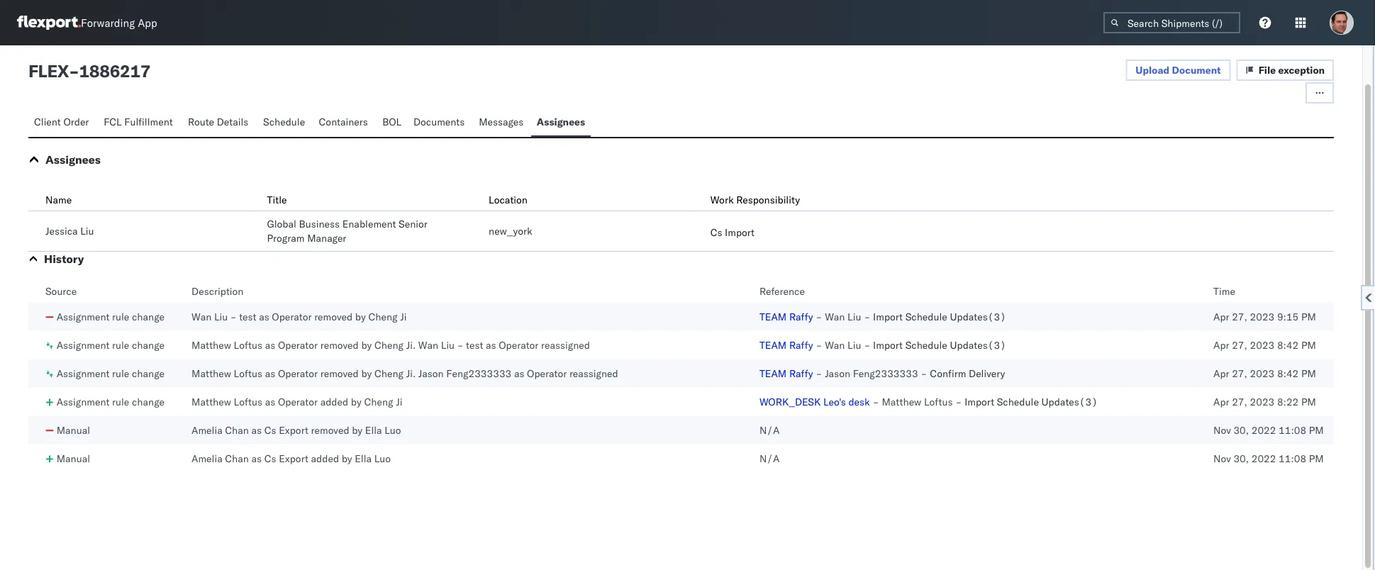 Task type: locate. For each thing, give the bounding box(es) containing it.
0 horizontal spatial feng2333333
[[446, 367, 512, 380]]

nov 30, 2022 11:08 pm
[[1214, 424, 1324, 437], [1214, 453, 1324, 465]]

updates(3)
[[950, 311, 1007, 323], [950, 339, 1007, 352], [1042, 396, 1098, 408]]

1 vertical spatial luo
[[374, 453, 391, 465]]

0 vertical spatial 30,
[[1234, 424, 1249, 437]]

cs down work
[[711, 226, 723, 239]]

2 assignment rule change from the top
[[57, 339, 165, 352]]

1 2022 from the top
[[1252, 424, 1277, 437]]

raffy for as
[[790, 339, 813, 352]]

0 vertical spatial 11:08
[[1279, 424, 1307, 437]]

4 assignment from the top
[[57, 396, 110, 408]]

manual
[[57, 424, 90, 437], [57, 453, 90, 465]]

1 horizontal spatial test
[[466, 339, 483, 352]]

matthew
[[192, 339, 231, 352], [192, 367, 231, 380], [192, 396, 231, 408], [882, 396, 922, 408]]

2 rule from the top
[[112, 339, 129, 352]]

1886217
[[79, 60, 151, 82]]

1 nov from the top
[[1214, 424, 1231, 437]]

senior
[[399, 218, 428, 230]]

0 vertical spatial assignees
[[537, 116, 585, 128]]

9:15
[[1278, 311, 1299, 323]]

amelia for amelia chan as cs export removed by ella luo
[[192, 424, 223, 437]]

0 vertical spatial team
[[760, 311, 787, 323]]

1 assignment rule change from the top
[[57, 311, 165, 323]]

history
[[44, 252, 84, 266]]

cheng for matthew loftus as operator added by cheng ji
[[364, 396, 393, 408]]

amelia
[[192, 424, 223, 437], [192, 453, 223, 465]]

1 n/a from the top
[[760, 424, 780, 437]]

assignment rule change for matthew loftus as operator removed by cheng ji. jason feng2333333 as operator reassigned
[[57, 367, 165, 380]]

n/a
[[760, 424, 780, 437], [760, 453, 780, 465]]

1 team raffy - wan liu - import schedule updates(3) from the top
[[760, 311, 1007, 323]]

rule
[[112, 311, 129, 323], [112, 339, 129, 352], [112, 367, 129, 380], [112, 396, 129, 408]]

2 change from the top
[[132, 339, 165, 352]]

by down matthew loftus as operator removed by cheng ji. wan liu - test as operator reassigned
[[361, 367, 372, 380]]

as
[[259, 311, 269, 323], [265, 339, 275, 352], [486, 339, 496, 352], [265, 367, 275, 380], [514, 367, 525, 380], [265, 396, 275, 408], [252, 424, 262, 437], [252, 453, 262, 465]]

cs up amelia chan as cs export added by ella luo at bottom
[[264, 424, 276, 437]]

upload document
[[1136, 64, 1221, 76]]

1 jason from the left
[[418, 367, 444, 380]]

route details
[[188, 116, 249, 128]]

flex - 1886217
[[28, 60, 151, 82]]

1 manual from the top
[[57, 424, 90, 437]]

4 rule from the top
[[112, 396, 129, 408]]

ji. up matthew loftus as operator removed by cheng ji. jason feng2333333 as operator reassigned
[[406, 339, 416, 352]]

-
[[69, 60, 79, 82], [230, 311, 237, 323], [816, 311, 822, 323], [864, 311, 871, 323], [457, 339, 464, 352], [816, 339, 822, 352], [864, 339, 871, 352], [816, 367, 822, 380], [921, 367, 927, 380], [873, 396, 879, 408], [956, 396, 962, 408]]

time
[[1214, 285, 1236, 298]]

team raffy - wan liu - import schedule updates(3) for apr 27, 2023 9:15 pm
[[760, 311, 1007, 323]]

apr down time
[[1214, 311, 1230, 323]]

0 vertical spatial 8:42
[[1278, 339, 1299, 352]]

1 vertical spatial export
[[279, 453, 309, 465]]

2023 down "apr 27, 2023 9:15 pm"
[[1250, 339, 1275, 352]]

27,
[[1232, 311, 1248, 323], [1232, 339, 1248, 352], [1232, 367, 1248, 380], [1232, 396, 1248, 408]]

added
[[320, 396, 349, 408], [311, 453, 339, 465]]

1 change from the top
[[132, 311, 165, 323]]

amelia for amelia chan as cs export added by ella luo
[[192, 453, 223, 465]]

3 assignment from the top
[[57, 367, 110, 380]]

1 vertical spatial assignees button
[[45, 153, 101, 167]]

2023
[[1250, 311, 1275, 323], [1250, 339, 1275, 352], [1250, 367, 1275, 380], [1250, 396, 1275, 408]]

assignees
[[537, 116, 585, 128], [45, 153, 101, 167]]

assignees button
[[531, 109, 591, 137], [45, 153, 101, 167]]

1 30, from the top
[[1234, 424, 1249, 437]]

ji
[[400, 311, 407, 323], [396, 396, 403, 408]]

0 vertical spatial test
[[239, 311, 256, 323]]

import
[[725, 226, 755, 239], [873, 311, 903, 323], [873, 339, 903, 352], [965, 396, 995, 408]]

0 vertical spatial manual
[[57, 424, 90, 437]]

apr left 8:22
[[1214, 396, 1230, 408]]

ji down matthew loftus as operator removed by cheng ji. jason feng2333333 as operator reassigned
[[396, 396, 403, 408]]

change for wan liu - test as operator removed by cheng ji
[[132, 311, 165, 323]]

2 2023 from the top
[[1250, 339, 1275, 352]]

2 vertical spatial raffy
[[790, 367, 813, 380]]

30,
[[1234, 424, 1249, 437], [1234, 453, 1249, 465]]

1 vertical spatial ella
[[355, 453, 372, 465]]

liu
[[80, 225, 94, 237], [214, 311, 228, 323], [848, 311, 862, 323], [441, 339, 455, 352], [848, 339, 862, 352]]

cheng down matthew loftus as operator removed by cheng ji. jason feng2333333 as operator reassigned
[[364, 396, 393, 408]]

assignment
[[57, 311, 110, 323], [57, 339, 110, 352], [57, 367, 110, 380], [57, 396, 110, 408]]

rule for matthew loftus as operator added by cheng ji
[[112, 396, 129, 408]]

team raffy - wan liu - import schedule updates(3) for apr 27, 2023 8:42 pm
[[760, 339, 1007, 352]]

manager
[[307, 232, 346, 244]]

source
[[45, 285, 77, 298]]

luo
[[385, 424, 401, 437], [374, 453, 391, 465]]

pm for matthew loftus as operator added by cheng ji
[[1302, 396, 1317, 408]]

description
[[192, 285, 244, 298]]

team raffy - wan liu - import schedule updates(3)
[[760, 311, 1007, 323], [760, 339, 1007, 352]]

assignees down client order button
[[45, 153, 101, 167]]

upload
[[1136, 64, 1170, 76]]

3 rule from the top
[[112, 367, 129, 380]]

27, down time
[[1232, 311, 1248, 323]]

loftus down wan liu - test as operator removed by cheng ji
[[234, 339, 263, 352]]

chan down amelia chan as cs export removed by ella luo
[[225, 453, 249, 465]]

apr
[[1214, 311, 1230, 323], [1214, 339, 1230, 352], [1214, 367, 1230, 380], [1214, 396, 1230, 408]]

forwarding app link
[[17, 16, 157, 30]]

cheng
[[369, 311, 398, 323], [375, 339, 404, 352], [375, 367, 404, 380], [364, 396, 393, 408]]

0 vertical spatial raffy
[[790, 311, 813, 323]]

2 27, from the top
[[1232, 339, 1248, 352]]

updates(3) for apr 27, 2023 9:15 pm
[[950, 311, 1007, 323]]

n/a for amelia chan as cs export removed by ella luo
[[760, 424, 780, 437]]

1 vertical spatial chan
[[225, 453, 249, 465]]

apr down "apr 27, 2023 9:15 pm"
[[1214, 339, 1230, 352]]

1 vertical spatial cs
[[264, 424, 276, 437]]

27, for liu
[[1232, 339, 1248, 352]]

1 export from the top
[[279, 424, 309, 437]]

1 vertical spatial ji
[[396, 396, 403, 408]]

2 nov from the top
[[1214, 453, 1231, 465]]

1 apr 27, 2023 8:42 pm from the top
[[1214, 339, 1317, 352]]

matthew for matthew loftus as operator removed by cheng ji. jason feng2333333 as operator reassigned
[[192, 367, 231, 380]]

1 vertical spatial test
[[466, 339, 483, 352]]

matthew for matthew loftus as operator added by cheng ji
[[192, 396, 231, 408]]

0 vertical spatial chan
[[225, 424, 249, 437]]

1 horizontal spatial jason
[[825, 367, 851, 380]]

apr 27, 2023 8:42 pm for import schedule updates(3)
[[1214, 339, 1317, 352]]

4 assignment rule change from the top
[[57, 396, 165, 408]]

upload document button
[[1126, 60, 1231, 81]]

2 30, from the top
[[1234, 453, 1249, 465]]

nov 30, 2022 11:08 pm for amelia chan as cs export added by ella luo
[[1214, 453, 1324, 465]]

raffy
[[790, 311, 813, 323], [790, 339, 813, 352], [790, 367, 813, 380]]

work
[[711, 194, 734, 206]]

assignment rule change
[[57, 311, 165, 323], [57, 339, 165, 352], [57, 367, 165, 380], [57, 396, 165, 408]]

apr 27, 2023 9:15 pm
[[1214, 311, 1317, 323]]

2 team from the top
[[760, 339, 787, 352]]

export down amelia chan as cs export removed by ella luo
[[279, 453, 309, 465]]

feng2333333
[[446, 367, 512, 380], [853, 367, 918, 380]]

1 vertical spatial reassigned
[[570, 367, 618, 380]]

0 vertical spatial amelia
[[192, 424, 223, 437]]

1 vertical spatial 2022
[[1252, 453, 1277, 465]]

jason
[[418, 367, 444, 380], [825, 367, 851, 380]]

0 vertical spatial updates(3)
[[950, 311, 1007, 323]]

1 nov 30, 2022 11:08 pm from the top
[[1214, 424, 1324, 437]]

assignees button down client order button
[[45, 153, 101, 167]]

chan up amelia chan as cs export added by ella luo at bottom
[[225, 424, 249, 437]]

containers
[[319, 116, 368, 128]]

change for matthew loftus as operator removed by cheng ji. wan liu - test as operator reassigned
[[132, 339, 165, 352]]

jason down matthew loftus as operator removed by cheng ji. wan liu - test as operator reassigned
[[418, 367, 444, 380]]

1 27, from the top
[[1232, 311, 1248, 323]]

apr 27, 2023 8:42 pm down "apr 27, 2023 9:15 pm"
[[1214, 339, 1317, 352]]

2 apr 27, 2023 8:42 pm from the top
[[1214, 367, 1317, 380]]

2 2022 from the top
[[1252, 453, 1277, 465]]

loftus up matthew loftus as operator added by cheng ji
[[234, 367, 263, 380]]

0 vertical spatial luo
[[385, 424, 401, 437]]

2 feng2333333 from the left
[[853, 367, 918, 380]]

0 horizontal spatial assignees
[[45, 153, 101, 167]]

1 ji. from the top
[[406, 339, 416, 352]]

matthew for matthew loftus as operator removed by cheng ji. wan liu - test as operator reassigned
[[192, 339, 231, 352]]

27, down "apr 27, 2023 9:15 pm"
[[1232, 339, 1248, 352]]

3 raffy from the top
[[790, 367, 813, 380]]

1 vertical spatial 8:42
[[1278, 367, 1299, 380]]

2023 up apr 27, 2023 8:22 pm
[[1250, 367, 1275, 380]]

assignment rule change for matthew loftus as operator removed by cheng ji. wan liu - test as operator reassigned
[[57, 339, 165, 352]]

by
[[355, 311, 366, 323], [361, 339, 372, 352], [361, 367, 372, 380], [351, 396, 362, 408], [352, 424, 363, 437], [342, 453, 352, 465]]

1 vertical spatial raffy
[[790, 339, 813, 352]]

3 assignment rule change from the top
[[57, 367, 165, 380]]

1 vertical spatial team
[[760, 339, 787, 352]]

27, left 8:22
[[1232, 396, 1248, 408]]

2 n/a from the top
[[760, 453, 780, 465]]

work_desk
[[760, 396, 821, 408]]

1 2023 from the top
[[1250, 311, 1275, 323]]

amelia chan as cs export removed by ella luo
[[192, 424, 401, 437]]

assignment rule change for matthew loftus as operator added by cheng ji
[[57, 396, 165, 408]]

cs down amelia chan as cs export removed by ella luo
[[264, 453, 276, 465]]

history button
[[44, 252, 84, 266]]

jason up leo's
[[825, 367, 851, 380]]

0 vertical spatial apr 27, 2023 8:42 pm
[[1214, 339, 1317, 352]]

2023 left 8:22
[[1250, 396, 1275, 408]]

1 apr from the top
[[1214, 311, 1230, 323]]

exception
[[1279, 64, 1325, 76]]

flex
[[28, 60, 69, 82]]

0 vertical spatial added
[[320, 396, 349, 408]]

schedule button
[[258, 109, 313, 137]]

removed
[[314, 311, 353, 323], [320, 339, 359, 352], [320, 367, 359, 380], [311, 424, 349, 437]]

2 raffy from the top
[[790, 339, 813, 352]]

0 vertical spatial n/a
[[760, 424, 780, 437]]

1 horizontal spatial feng2333333
[[853, 367, 918, 380]]

matthew loftus as operator removed by cheng ji. wan liu - test as operator reassigned
[[192, 339, 590, 352]]

1 vertical spatial 30,
[[1234, 453, 1249, 465]]

desk
[[849, 396, 870, 408]]

fulfillment
[[124, 116, 173, 128]]

Search Shipments (/) text field
[[1104, 12, 1241, 33]]

cheng up matthew loftus as operator removed by cheng ji. jason feng2333333 as operator reassigned
[[375, 339, 404, 352]]

loftus for matthew loftus as operator removed by cheng ji. jason feng2333333 as operator reassigned
[[234, 367, 263, 380]]

0 vertical spatial nov 30, 2022 11:08 pm
[[1214, 424, 1324, 437]]

1 horizontal spatial assignees
[[537, 116, 585, 128]]

1 feng2333333 from the left
[[446, 367, 512, 380]]

chan
[[225, 424, 249, 437], [225, 453, 249, 465]]

1 vertical spatial n/a
[[760, 453, 780, 465]]

1 vertical spatial team raffy - wan liu - import schedule updates(3)
[[760, 339, 1007, 352]]

3 team from the top
[[760, 367, 787, 380]]

ji.
[[406, 339, 416, 352], [406, 367, 416, 380]]

2 vertical spatial updates(3)
[[1042, 396, 1098, 408]]

added up amelia chan as cs export removed by ella luo
[[320, 396, 349, 408]]

0 vertical spatial assignees button
[[531, 109, 591, 137]]

0 vertical spatial cs
[[711, 226, 723, 239]]

assignment for matthew loftus as operator removed by cheng ji. wan liu - test as operator reassigned
[[57, 339, 110, 352]]

1 vertical spatial 11:08
[[1279, 453, 1307, 465]]

manual for amelia chan as cs export added by ella luo
[[57, 453, 90, 465]]

4 2023 from the top
[[1250, 396, 1275, 408]]

0 horizontal spatial assignees button
[[45, 153, 101, 167]]

1 vertical spatial updates(3)
[[950, 339, 1007, 352]]

0 horizontal spatial jason
[[418, 367, 444, 380]]

0 vertical spatial export
[[279, 424, 309, 437]]

cheng up matthew loftus as operator removed by cheng ji. wan liu - test as operator reassigned
[[369, 311, 398, 323]]

cheng for matthew loftus as operator removed by cheng ji. wan liu - test as operator reassigned
[[375, 339, 404, 352]]

by down matthew loftus as operator removed by cheng ji. jason feng2333333 as operator reassigned
[[351, 396, 362, 408]]

reassigned
[[541, 339, 590, 352], [570, 367, 618, 380]]

0 vertical spatial ji.
[[406, 339, 416, 352]]

2 amelia from the top
[[192, 453, 223, 465]]

1 11:08 from the top
[[1279, 424, 1307, 437]]

apr up apr 27, 2023 8:22 pm
[[1214, 367, 1230, 380]]

bol button
[[377, 109, 408, 137]]

2 vertical spatial team
[[760, 367, 787, 380]]

2 export from the top
[[279, 453, 309, 465]]

client order
[[34, 116, 89, 128]]

0 vertical spatial team raffy - wan liu - import schedule updates(3)
[[760, 311, 1007, 323]]

work_desk leo's desk - matthew loftus - import schedule updates(3)
[[760, 396, 1098, 408]]

cheng down matthew loftus as operator removed by cheng ji. wan liu - test as operator reassigned
[[375, 367, 404, 380]]

file exception button
[[1237, 60, 1334, 81], [1237, 60, 1334, 81]]

27, up apr 27, 2023 8:22 pm
[[1232, 367, 1248, 380]]

route
[[188, 116, 214, 128]]

1 8:42 from the top
[[1278, 339, 1299, 352]]

apr 27, 2023 8:42 pm up apr 27, 2023 8:22 pm
[[1214, 367, 1317, 380]]

0 vertical spatial 2022
[[1252, 424, 1277, 437]]

1 assignment from the top
[[57, 311, 110, 323]]

ji. down matthew loftus as operator removed by cheng ji. wan liu - test as operator reassigned
[[406, 367, 416, 380]]

3 27, from the top
[[1232, 367, 1248, 380]]

loftus up amelia chan as cs export removed by ella luo
[[234, 396, 263, 408]]

1 vertical spatial manual
[[57, 453, 90, 465]]

1 amelia from the top
[[192, 424, 223, 437]]

1 vertical spatial nov 30, 2022 11:08 pm
[[1214, 453, 1324, 465]]

name
[[45, 194, 72, 206]]

1 rule from the top
[[112, 311, 129, 323]]

added down amelia chan as cs export removed by ella luo
[[311, 453, 339, 465]]

raffy for reassigned
[[790, 367, 813, 380]]

ji up matthew loftus as operator removed by cheng ji. wan liu - test as operator reassigned
[[400, 311, 407, 323]]

8:42 up 8:22
[[1278, 367, 1299, 380]]

1 vertical spatial ji.
[[406, 367, 416, 380]]

pm for matthew loftus as operator removed by cheng ji. jason feng2333333 as operator reassigned
[[1302, 367, 1317, 380]]

2 team raffy - wan liu - import schedule updates(3) from the top
[[760, 339, 1007, 352]]

2 manual from the top
[[57, 453, 90, 465]]

export
[[279, 424, 309, 437], [279, 453, 309, 465]]

2 8:42 from the top
[[1278, 367, 1299, 380]]

2 ji. from the top
[[406, 367, 416, 380]]

2 jason from the left
[[825, 367, 851, 380]]

title
[[267, 194, 287, 206]]

change
[[132, 311, 165, 323], [132, 339, 165, 352], [132, 367, 165, 380], [132, 396, 165, 408]]

fcl
[[104, 116, 122, 128]]

4 change from the top
[[132, 396, 165, 408]]

assignment for wan liu - test as operator removed by cheng ji
[[57, 311, 110, 323]]

responsibility
[[737, 194, 800, 206]]

2 vertical spatial cs
[[264, 453, 276, 465]]

0 vertical spatial nov
[[1214, 424, 1231, 437]]

3 apr from the top
[[1214, 367, 1230, 380]]

2 nov 30, 2022 11:08 pm from the top
[[1214, 453, 1324, 465]]

forwarding app
[[81, 16, 157, 29]]

1 vertical spatial amelia
[[192, 453, 223, 465]]

2023 left 9:15
[[1250, 311, 1275, 323]]

assignees right the messages button
[[537, 116, 585, 128]]

2 assignment from the top
[[57, 339, 110, 352]]

8:42 down 9:15
[[1278, 339, 1299, 352]]

1 vertical spatial apr 27, 2023 8:42 pm
[[1214, 367, 1317, 380]]

3 2023 from the top
[[1250, 367, 1275, 380]]

3 change from the top
[[132, 367, 165, 380]]

reference
[[760, 285, 805, 298]]

removed down matthew loftus as operator added by cheng ji
[[311, 424, 349, 437]]

0 vertical spatial ella
[[365, 424, 382, 437]]

program
[[267, 232, 305, 244]]

2 apr from the top
[[1214, 339, 1230, 352]]

2 chan from the top
[[225, 453, 249, 465]]

1 vertical spatial nov
[[1214, 453, 1231, 465]]

11:08 for amelia chan as cs export added by ella luo
[[1279, 453, 1307, 465]]

loftus
[[234, 339, 263, 352], [234, 367, 263, 380], [234, 396, 263, 408], [924, 396, 953, 408]]

assignees button right messages
[[531, 109, 591, 137]]

export up amelia chan as cs export added by ella luo at bottom
[[279, 424, 309, 437]]

wan
[[192, 311, 212, 323], [825, 311, 845, 323], [418, 339, 439, 352], [825, 339, 845, 352]]

2 11:08 from the top
[[1279, 453, 1307, 465]]

1 chan from the top
[[225, 424, 249, 437]]



Task type: vqa. For each thing, say whether or not it's contained in the screenshot.
FLEX-1725716's No
no



Task type: describe. For each thing, give the bounding box(es) containing it.
n/a for amelia chan as cs export added by ella luo
[[760, 453, 780, 465]]

apr 27, 2023 8:22 pm
[[1214, 396, 1317, 408]]

nov for amelia chan as cs export added by ella luo
[[1214, 453, 1231, 465]]

cs import
[[711, 226, 755, 239]]

apr for feng2333333
[[1214, 367, 1230, 380]]

4 27, from the top
[[1232, 396, 1248, 408]]

27, for ji
[[1232, 311, 1248, 323]]

cs for amelia chan as cs export removed by ella luo
[[264, 424, 276, 437]]

rule for wan liu - test as operator removed by cheng ji
[[112, 311, 129, 323]]

2023 for feng2333333
[[1250, 367, 1275, 380]]

leo's
[[824, 396, 846, 408]]

rule for matthew loftus as operator removed by cheng ji. wan liu - test as operator reassigned
[[112, 339, 129, 352]]

4 apr from the top
[[1214, 396, 1230, 408]]

apr for ji
[[1214, 311, 1230, 323]]

change for matthew loftus as operator added by cheng ji
[[132, 396, 165, 408]]

30, for amelia chan as cs export removed by ella luo
[[1234, 424, 1249, 437]]

pm for amelia chan as cs export removed by ella luo
[[1309, 424, 1324, 437]]

amelia chan as cs export added by ella luo
[[192, 453, 391, 465]]

details
[[217, 116, 249, 128]]

2022 for amelia chan as cs export added by ella luo
[[1252, 453, 1277, 465]]

27, for feng2333333
[[1232, 367, 1248, 380]]

updates(3) for apr 27, 2023 8:42 pm
[[950, 339, 1007, 352]]

assignment for matthew loftus as operator removed by cheng ji. jason feng2333333 as operator reassigned
[[57, 367, 110, 380]]

containers button
[[313, 109, 377, 137]]

new_york
[[489, 225, 533, 237]]

8:42 for team raffy - wan liu - import schedule updates(3)
[[1278, 339, 1299, 352]]

jessica liu
[[45, 225, 94, 237]]

by up matthew loftus as operator removed by cheng ji. wan liu - test as operator reassigned
[[355, 311, 366, 323]]

forwarding
[[81, 16, 135, 29]]

removed up matthew loftus as operator added by cheng ji
[[320, 367, 359, 380]]

matthew loftus as operator added by cheng ji
[[192, 396, 403, 408]]

documents button
[[408, 109, 473, 137]]

messages
[[479, 116, 524, 128]]

ella for removed
[[365, 424, 382, 437]]

pm for amelia chan as cs export added by ella luo
[[1309, 453, 1324, 465]]

rule for matthew loftus as operator removed by cheng ji. jason feng2333333 as operator reassigned
[[112, 367, 129, 380]]

confirm
[[930, 367, 967, 380]]

messages button
[[473, 109, 531, 137]]

documents
[[414, 116, 465, 128]]

30, for amelia chan as cs export added by ella luo
[[1234, 453, 1249, 465]]

luo for amelia chan as cs export added by ella luo
[[374, 453, 391, 465]]

nov for amelia chan as cs export removed by ella luo
[[1214, 424, 1231, 437]]

pm for wan liu - test as operator removed by cheng ji
[[1302, 311, 1317, 323]]

enablement
[[342, 218, 396, 230]]

ji. for jason
[[406, 367, 416, 380]]

export for removed
[[279, 424, 309, 437]]

cs for amelia chan as cs export added by ella luo
[[264, 453, 276, 465]]

assignment rule change for wan liu - test as operator removed by cheng ji
[[57, 311, 165, 323]]

global business enablement senior program manager
[[267, 218, 428, 244]]

8:22
[[1278, 396, 1299, 408]]

assignment for matthew loftus as operator added by cheng ji
[[57, 396, 110, 408]]

change for matthew loftus as operator removed by cheng ji. jason feng2333333 as operator reassigned
[[132, 367, 165, 380]]

file exception
[[1259, 64, 1325, 76]]

ella for added
[[355, 453, 372, 465]]

flexport. image
[[17, 16, 81, 30]]

file
[[1259, 64, 1276, 76]]

1 vertical spatial added
[[311, 453, 339, 465]]

team raffy - jason feng2333333 - confirm delivery
[[760, 367, 1006, 380]]

route details button
[[182, 109, 258, 137]]

location
[[489, 194, 528, 206]]

assignees inside button
[[537, 116, 585, 128]]

loftus for matthew loftus as operator added by cheng ji
[[234, 396, 263, 408]]

2022 for amelia chan as cs export removed by ella luo
[[1252, 424, 1277, 437]]

order
[[63, 116, 89, 128]]

luo for amelia chan as cs export removed by ella luo
[[385, 424, 401, 437]]

1 team from the top
[[760, 311, 787, 323]]

app
[[138, 16, 157, 29]]

2023 for liu
[[1250, 339, 1275, 352]]

jessica
[[45, 225, 78, 237]]

business
[[299, 218, 340, 230]]

chan for amelia chan as cs export removed by ella luo
[[225, 424, 249, 437]]

apr for liu
[[1214, 339, 1230, 352]]

global
[[267, 218, 296, 230]]

manual for amelia chan as cs export removed by ella luo
[[57, 424, 90, 437]]

matthew loftus as operator removed by cheng ji. jason feng2333333 as operator reassigned
[[192, 367, 618, 380]]

work responsibility
[[711, 194, 800, 206]]

0 horizontal spatial test
[[239, 311, 256, 323]]

by up matthew loftus as operator removed by cheng ji. jason feng2333333 as operator reassigned
[[361, 339, 372, 352]]

nov 30, 2022 11:08 pm for amelia chan as cs export removed by ella luo
[[1214, 424, 1324, 437]]

wan liu - test as operator removed by cheng ji
[[192, 311, 407, 323]]

schedule inside schedule button
[[263, 116, 305, 128]]

by down matthew loftus as operator added by cheng ji
[[352, 424, 363, 437]]

11:08 for amelia chan as cs export removed by ella luo
[[1279, 424, 1307, 437]]

bol
[[382, 116, 402, 128]]

ji. for wan
[[406, 339, 416, 352]]

client
[[34, 116, 61, 128]]

document
[[1172, 64, 1221, 76]]

1 horizontal spatial assignees button
[[531, 109, 591, 137]]

0 vertical spatial reassigned
[[541, 339, 590, 352]]

team for reassigned
[[760, 367, 787, 380]]

pm for matthew loftus as operator removed by cheng ji. wan liu - test as operator reassigned
[[1302, 339, 1317, 352]]

8:42 for team raffy - jason feng2333333 - confirm delivery
[[1278, 367, 1299, 380]]

1 vertical spatial assignees
[[45, 153, 101, 167]]

1 raffy from the top
[[790, 311, 813, 323]]

export for added
[[279, 453, 309, 465]]

2023 for ji
[[1250, 311, 1275, 323]]

loftus down confirm
[[924, 396, 953, 408]]

chan for amelia chan as cs export added by ella luo
[[225, 453, 249, 465]]

fcl fulfillment button
[[98, 109, 182, 137]]

team for as
[[760, 339, 787, 352]]

removed up matthew loftus as operator removed by cheng ji. wan liu - test as operator reassigned
[[314, 311, 353, 323]]

apr 27, 2023 8:42 pm for confirm delivery
[[1214, 367, 1317, 380]]

cheng for matthew loftus as operator removed by cheng ji. jason feng2333333 as operator reassigned
[[375, 367, 404, 380]]

removed down wan liu - test as operator removed by cheng ji
[[320, 339, 359, 352]]

fcl fulfillment
[[104, 116, 173, 128]]

client order button
[[28, 109, 98, 137]]

by down amelia chan as cs export removed by ella luo
[[342, 453, 352, 465]]

loftus for matthew loftus as operator removed by cheng ji. wan liu - test as operator reassigned
[[234, 339, 263, 352]]

0 vertical spatial ji
[[400, 311, 407, 323]]

delivery
[[969, 367, 1006, 380]]



